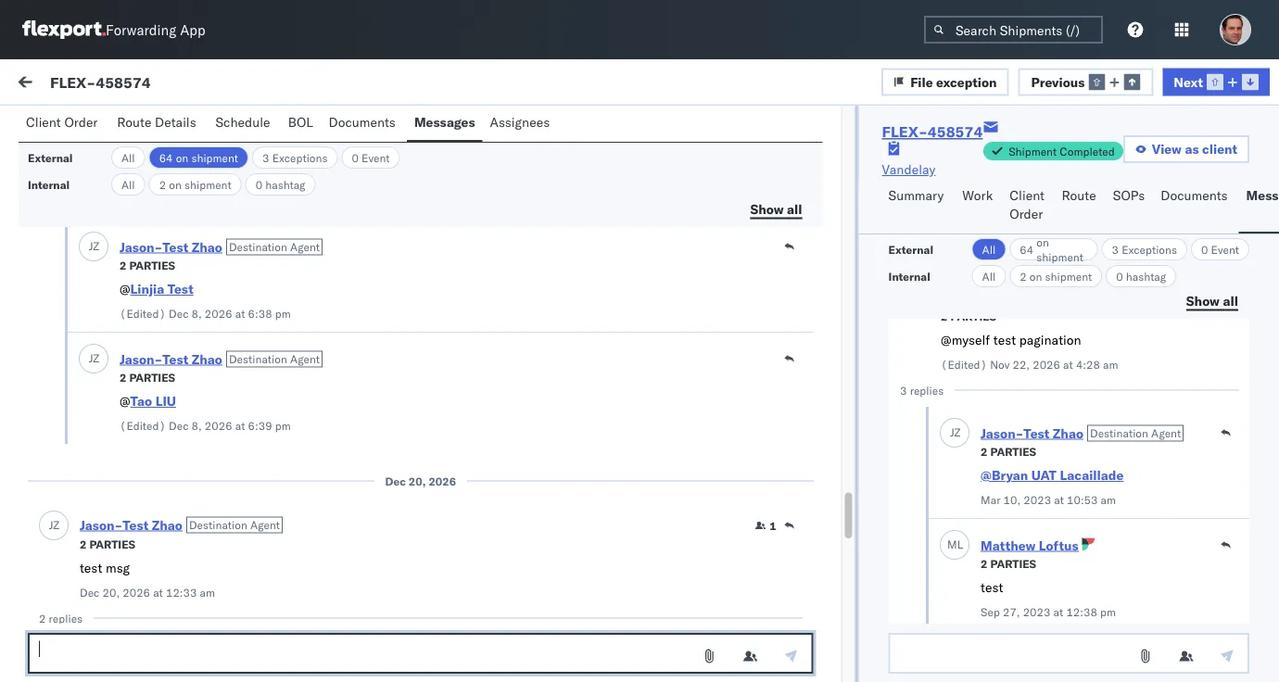 Task type: locate. For each thing, give the bounding box(es) containing it.
0 horizontal spatial replies
[[49, 612, 83, 626]]

savant
[[132, 209, 172, 225], [132, 311, 172, 327], [132, 404, 172, 420], [132, 506, 172, 522], [132, 626, 172, 643]]

2 parties button
[[120, 145, 175, 161], [120, 257, 175, 273], [941, 307, 996, 324], [120, 369, 175, 385], [981, 443, 1036, 459], [80, 536, 135, 552], [981, 555, 1036, 571]]

0 vertical spatial 2023,
[[482, 224, 518, 240]]

2 2023 from the top
[[1023, 605, 1051, 619]]

0 horizontal spatial documents
[[329, 114, 396, 130]]

l
[[957, 538, 963, 552]]

omkar savant down ttttt
[[90, 209, 172, 225]]

oct for oct 26, 2023, 2:45 pm pdt
[[434, 660, 455, 676]]

2023
[[1024, 493, 1051, 507], [1023, 605, 1051, 619]]

exceptions for all button under the work button in the top of the page
[[1122, 242, 1178, 256]]

dec for (edited)  dec 8, 2026 at 6:38 pm
[[169, 307, 189, 321]]

2 resize handle column header from the left
[[680, 155, 702, 682]]

3 - from the top
[[710, 660, 718, 676]]

am inside test msg dec 20, 2026 at 12:33 am
[[200, 586, 215, 600]]

replies
[[910, 383, 944, 397], [49, 612, 83, 626]]

0 horizontal spatial flex-458574
[[50, 73, 151, 91]]

j z left flex- 2271801
[[950, 426, 960, 440]]

j z right i on the left
[[89, 240, 99, 254]]

assignees
[[490, 114, 550, 130]]

6:38 inside ttttt dec 8, 2026 at 6:38 pm
[[199, 195, 223, 209]]

1 vertical spatial test
[[80, 561, 102, 577]]

1 vertical spatial 8,
[[192, 307, 202, 321]]

test for jason-test zhao
[[80, 561, 102, 577]]

parties for (edited)  dec 8, 2026 at 6:38 pm
[[129, 259, 175, 273]]

shipment completed
[[1009, 144, 1115, 158]]

0 vertical spatial 0 event
[[352, 151, 390, 165]]

client order down my work
[[26, 114, 98, 130]]

omkar savant up jie
[[90, 626, 172, 643]]

client order button down the related
[[1003, 179, 1055, 234]]

agent for (edited)  dec 8, 2026 at 6:39 pm
[[290, 353, 320, 366]]

1
[[770, 519, 777, 533]]

2023 right "27,"
[[1023, 605, 1051, 619]]

j z up this
[[49, 519, 59, 533]]

previous button
[[1019, 68, 1154, 96]]

jason- for mar 10, 2023 at 10:53 am
[[981, 425, 1024, 441]]

will
[[56, 593, 76, 610]]

external inside button
[[30, 118, 78, 134]]

test inside 2 parties @myself test pagination (edited)  nov 22, 2026 at 4:28 am
[[993, 332, 1016, 348]]

2023 down uat
[[1024, 493, 1051, 507]]

1 vertical spatial internal
[[28, 178, 70, 191]]

flex-
[[50, 73, 96, 91], [882, 122, 928, 141], [987, 224, 1025, 240], [987, 326, 1025, 342], [987, 428, 1025, 444], [987, 539, 1025, 555], [987, 660, 1025, 676]]

1 vertical spatial 0 hashtag
[[1117, 269, 1167, 283]]

(edited) for linjia test
[[120, 307, 166, 321]]

parties down matthew
[[990, 557, 1036, 571]]

show all for all button below internal (0) button
[[751, 201, 803, 217]]

1 horizontal spatial show all
[[1187, 293, 1239, 309]]

64 inside 64 on shipment
[[1020, 242, 1034, 256]]

am right 12:33
[[200, 586, 215, 600]]

omkar up filing in the left top of the page
[[90, 209, 129, 225]]

this
[[56, 575, 81, 591]]

this is a great deal and with will create a lucrative partnership.
[[56, 575, 256, 610]]

2 parties button for (edited)  dec 8, 2026 at 6:38 pm
[[120, 257, 175, 273]]

0 hashtag down list
[[256, 178, 306, 191]]

exception: for exception:
[[59, 436, 125, 452]]

0 vertical spatial event
[[362, 151, 390, 165]]

0 vertical spatial pm
[[553, 224, 573, 240]]

0 vertical spatial message
[[215, 118, 270, 134]]

5 savant from the top
[[132, 626, 172, 643]]

1 vertical spatial (edited)
[[941, 357, 987, 371]]

omkar savant for i
[[90, 209, 172, 225]]

replies down will
[[49, 612, 83, 626]]

6:38 up waka!
[[248, 307, 272, 321]]

1 vertical spatial 20,
[[103, 586, 120, 600]]

1 vertical spatial 26,
[[458, 326, 479, 342]]

8, for linjia test
[[192, 307, 202, 321]]

1 vertical spatial client order button
[[1003, 179, 1055, 234]]

1 pdt from the top
[[576, 224, 600, 240]]

3 exceptions down list
[[262, 151, 328, 165]]

64 on shipment down route "button"
[[1020, 235, 1084, 264]]

destination for dec 20, 2026 at 12:33 am
[[189, 519, 247, 532]]

k
[[297, 658, 306, 675]]

2 - from the top
[[710, 326, 718, 342]]

replies for dec
[[49, 612, 83, 626]]

at left 12:33
[[153, 586, 163, 600]]

1 pm from the top
[[553, 224, 573, 240]]

0 vertical spatial work
[[53, 71, 101, 97]]

1 horizontal spatial client order
[[1010, 187, 1045, 222]]

parties for (edited)  dec 8, 2026 at 6:39 pm
[[129, 371, 175, 385]]

flex- 458574 down mar 10, 2023 at 10:53 am
[[987, 539, 1074, 555]]

jason-test zhao button
[[120, 127, 222, 143], [120, 239, 222, 255], [120, 351, 222, 368], [981, 425, 1083, 441], [80, 517, 183, 534]]

exception:
[[59, 436, 125, 452], [59, 538, 125, 554]]

dec for ttttt dec 8, 2026 at 6:38 pm
[[120, 195, 139, 209]]

0 vertical spatial work
[[180, 76, 210, 92]]

2 vertical spatial 3
[[900, 383, 907, 397]]

0 vertical spatial external
[[30, 118, 78, 134]]

0 vertical spatial flex- 458574
[[987, 539, 1074, 555]]

route down item/shipment
[[1062, 187, 1097, 204]]

exception: down @ tao liu
[[59, 436, 125, 452]]

26, left 2:45
[[458, 660, 479, 676]]

0 vertical spatial 26,
[[458, 224, 479, 240]]

3 oct from the top
[[434, 660, 455, 676]]

order down my work
[[64, 114, 98, 130]]

show all button for all button below internal (0) button
[[739, 196, 814, 223]]

jason-test zhao destination agent for (edited)  dec 8, 2026 at 6:39 pm
[[120, 351, 320, 368]]

@ down commendation
[[120, 281, 130, 298]]

oct left the 3:30
[[434, 326, 455, 342]]

show all for all button underneath flex- 1854269 at the right top
[[1187, 293, 1239, 309]]

1 26, from the top
[[458, 224, 479, 240]]

notifying
[[99, 658, 151, 675]]

2 parties button for dec 20, 2026 at 12:33 am
[[80, 536, 135, 552]]

20, inside test msg dec 20, 2026 at 12:33 am
[[103, 586, 120, 600]]

2 parties button for mar 10, 2023 at 10:53 am
[[981, 443, 1036, 459]]

@myself
[[941, 332, 990, 348]]

external left (1)
[[30, 118, 78, 134]]

0 horizontal spatial 0 hashtag
[[256, 178, 306, 191]]

0 vertical spatial replies
[[910, 383, 944, 397]]

@ linjia test
[[120, 281, 194, 298]]

2 2023, from the top
[[482, 326, 518, 342]]

0 horizontal spatial show all
[[751, 201, 803, 217]]

test up nov
[[993, 332, 1016, 348]]

1 vertical spatial 2023
[[1023, 605, 1051, 619]]

at
[[186, 195, 196, 209], [235, 307, 245, 321], [1063, 357, 1073, 371], [235, 419, 245, 433], [1054, 493, 1064, 507], [153, 586, 163, 600], [1053, 605, 1063, 619]]

all for all button on top of ttttt
[[121, 151, 135, 165]]

3 exceptions down sops button
[[1112, 242, 1178, 256]]

5 omkar from the top
[[90, 626, 129, 643]]

1 horizontal spatial client
[[1010, 187, 1045, 204]]

pm inside ttttt dec 8, 2026 at 6:38 pm
[[226, 195, 242, 209]]

1 vertical spatial 64
[[1020, 242, 1034, 256]]

2023, for 4:00
[[482, 224, 518, 240]]

all button down internal (0) button
[[111, 173, 145, 196]]

dec inside ttttt dec 8, 2026 at 6:38 pm
[[120, 195, 139, 209]]

shipment
[[191, 151, 238, 165], [184, 178, 231, 191], [1037, 250, 1084, 264], [1046, 269, 1093, 283]]

(edited) down tao on the bottom of page
[[120, 419, 166, 433]]

client order button
[[19, 106, 110, 142], [1003, 179, 1055, 234]]

1 exception: from the top
[[59, 436, 125, 452]]

0 horizontal spatial 20,
[[103, 586, 120, 600]]

2 vertical spatial 2023,
[[482, 660, 518, 676]]

test inside test msg dec 20, 2026 at 12:33 am
[[80, 561, 102, 577]]

z up this
[[53, 519, 59, 533]]

internal
[[124, 118, 170, 134], [28, 178, 70, 191], [889, 269, 931, 283]]

parties down internal (0) button
[[129, 147, 175, 160]]

1 horizontal spatial work
[[1029, 161, 1053, 175]]

dec
[[120, 195, 139, 209], [169, 307, 189, 321], [169, 419, 189, 433], [385, 475, 406, 489], [80, 586, 100, 600]]

2023, left 4:00
[[482, 224, 518, 240]]

0 vertical spatial a
[[117, 241, 124, 257]]

2026 inside test msg dec 20, 2026 at 12:33 am
[[123, 586, 150, 600]]

work down the related
[[963, 187, 993, 204]]

pm for 4:00
[[553, 224, 573, 240]]

documents for the leftmost "documents" "button"
[[329, 114, 396, 130]]

test left msg
[[80, 561, 102, 577]]

0 horizontal spatial client order button
[[19, 106, 110, 142]]

(1)
[[82, 118, 106, 134]]

64 down flex- 1854269 at the right top
[[1020, 242, 1034, 256]]

26, for oct 26, 2023, 4:00 pm pdt
[[458, 224, 479, 240]]

1 vertical spatial 3
[[1112, 242, 1119, 256]]

your
[[322, 241, 348, 257], [151, 343, 177, 359], [206, 658, 231, 675]]

test
[[163, 127, 188, 143], [163, 239, 188, 255], [168, 281, 194, 298], [163, 351, 188, 368], [1024, 425, 1050, 441], [123, 517, 149, 534]]

schedule
[[216, 114, 270, 130]]

None text field
[[889, 633, 1250, 674]]

0 horizontal spatial work
[[53, 71, 101, 97]]

savant for we
[[132, 626, 172, 643]]

all
[[121, 151, 135, 165], [121, 178, 135, 191], [983, 242, 996, 256], [983, 269, 996, 283]]

1 vertical spatial message
[[57, 161, 102, 175]]

2 parties button up @ tao liu
[[120, 369, 175, 385]]

(0)
[[173, 118, 197, 134]]

2023 inside 'test sep 27, 2023 at 12:38 pm'
[[1023, 605, 1051, 619]]

pdt right 4:00
[[576, 224, 600, 240]]

all for all button underneath flex- 1854269 at the right top
[[983, 269, 996, 283]]

0
[[352, 151, 359, 165], [256, 178, 262, 191], [1202, 242, 1209, 256], [1117, 269, 1124, 283]]

jason-test zhao button for dec 8, 2026 at 6:38 pm
[[120, 127, 222, 143]]

exceptions down bol button
[[272, 151, 328, 165]]

destination for dec 8, 2026 at 6:38 pm
[[229, 128, 287, 142]]

hashtag down list
[[265, 178, 306, 191]]

import work
[[138, 76, 210, 92]]

exception
[[937, 73, 997, 90]]

3 pm from the top
[[553, 660, 573, 676]]

jason- for dec 20, 2026 at 12:33 am
[[80, 517, 123, 534]]

message for message
[[57, 161, 102, 175]]

completed
[[1060, 144, 1115, 158]]

2023, left 2:45
[[482, 660, 518, 676]]

0 vertical spatial flex-458574
[[50, 73, 151, 91]]

1 oct from the top
[[434, 224, 455, 240]]

- for oct 26, 2023, 4:00 pm pdt
[[710, 224, 718, 240]]

your left the boat!
[[151, 343, 177, 359]]

3 omkar savant from the top
[[90, 404, 172, 420]]

z left floats
[[93, 352, 99, 366]]

jason-test zhao destination agent
[[120, 127, 320, 143], [120, 239, 320, 255], [120, 351, 320, 368], [981, 425, 1181, 441], [80, 517, 280, 534]]

external
[[30, 118, 78, 134], [28, 151, 73, 165], [889, 242, 934, 256]]

app
[[180, 21, 206, 38]]

0 hashtag for all button underneath flex- 1854269 at the right top
[[1117, 269, 1167, 283]]

parties up @myself
[[950, 309, 996, 323]]

jason-test zhao destination agent for dec 8, 2026 at 6:38 pm
[[120, 127, 320, 143]]

agent for mar 10, 2023 at 10:53 am
[[1151, 426, 1181, 440]]

2 savant from the top
[[132, 311, 172, 327]]

on for all button on top of ttttt
[[176, 151, 189, 165]]

0 vertical spatial order
[[64, 114, 98, 130]]

2 parties button up msg
[[80, 536, 135, 552]]

0 horizontal spatial 0 event
[[352, 151, 390, 165]]

64 down internal (0) button
[[159, 151, 173, 165]]

show all button
[[739, 196, 814, 223], [1176, 287, 1250, 315]]

0 vertical spatial route
[[117, 114, 152, 130]]

jason-test zhao destination agent for mar 10, 2023 at 10:53 am
[[981, 425, 1181, 441]]

pm right 2:45
[[553, 660, 573, 676]]

1 horizontal spatial 0 event
[[1202, 242, 1240, 256]]

2 vertical spatial oct
[[434, 660, 455, 676]]

&
[[309, 658, 317, 675]]

test for mar 10, 2023 at 10:53 am
[[1024, 425, 1050, 441]]

2 inside 2 parties @myself test pagination (edited)  nov 22, 2026 at 4:28 am
[[941, 309, 948, 323]]

route right (1)
[[117, 114, 152, 130]]

2 exception: from the top
[[59, 538, 125, 554]]

2 26, from the top
[[458, 326, 479, 342]]

am right i on the left
[[63, 241, 81, 257]]

all for all button below internal (0) button's show all button
[[787, 201, 803, 217]]

exception: for exception: warehouse devan delay
[[59, 538, 125, 554]]

0 vertical spatial 64 on shipment
[[159, 151, 238, 165]]

oct left 4:00
[[434, 224, 455, 240]]

agent for (edited)  dec 8, 2026 at 6:38 pm
[[290, 240, 320, 254]]

0 vertical spatial 3
[[262, 151, 269, 165]]

parties up @bryan
[[990, 445, 1036, 459]]

next button
[[1163, 68, 1270, 96]]

replies for @myself
[[910, 383, 944, 397]]

2 oct from the top
[[434, 326, 455, 342]]

route for route details
[[117, 114, 152, 130]]

omkar for exception:
[[90, 404, 129, 420]]

omkar for i
[[90, 209, 129, 225]]

0 horizontal spatial route
[[117, 114, 152, 130]]

zhao for mar 10, 2023 at 10:53 am
[[1053, 425, 1083, 441]]

1 vertical spatial flex- 458574
[[987, 660, 1074, 676]]

2 pdt from the top
[[576, 326, 600, 342]]

replies down @myself
[[910, 383, 944, 397]]

at inside test msg dec 20, 2026 at 12:33 am
[[153, 586, 163, 600]]

3 exceptions
[[262, 151, 328, 165], [1112, 242, 1178, 256]]

2026 inside ttttt dec 8, 2026 at 6:38 pm
[[156, 195, 183, 209]]

1 resize handle column header from the left
[[403, 155, 426, 682]]

@bryan
[[981, 467, 1028, 484]]

client order
[[26, 114, 98, 130], [1010, 187, 1045, 222]]

1 @ from the top
[[120, 281, 130, 298]]

3 2023, from the top
[[482, 660, 518, 676]]

at inside 2 parties @myself test pagination (edited)  nov 22, 2026 at 4:28 am
[[1063, 357, 1073, 371]]

2 on shipment down (0)
[[159, 178, 231, 191]]

2271801
[[1025, 428, 1082, 444]]

deal
[[141, 575, 166, 591]]

0 vertical spatial (edited)
[[120, 307, 166, 321]]

exceptions
[[272, 151, 328, 165], [1122, 242, 1178, 256]]

lucrative
[[130, 593, 180, 610]]

agent for dec 20, 2026 at 12:33 am
[[250, 519, 280, 532]]

1 flex- 458574 from the top
[[987, 539, 1074, 555]]

client order button down my work
[[19, 106, 110, 142]]

1 savant from the top
[[132, 209, 172, 225]]

0 vertical spatial internal
[[124, 118, 170, 134]]

1 vertical spatial pm
[[553, 326, 573, 342]]

all button down flex- 1854269 at the right top
[[972, 265, 1006, 287]]

1 2023 from the top
[[1024, 493, 1051, 507]]

1 vertical spatial client
[[1010, 187, 1045, 204]]

2 parties for dec 20, 2026 at 12:33 am
[[80, 538, 135, 552]]

has
[[375, 658, 396, 675]]

omkar up x
[[90, 626, 129, 643]]

1 omkar savant from the top
[[90, 209, 172, 225]]

0 vertical spatial all
[[787, 201, 803, 217]]

458574 up route details
[[96, 73, 151, 91]]

pm for (edited)  dec 8, 2026 at 6:39 pm
[[275, 419, 291, 433]]

message inside button
[[215, 118, 270, 134]]

(edited) down @myself
[[941, 357, 987, 371]]

parties for dec 20, 2026 at 12:33 am
[[89, 538, 135, 552]]

work up external (1)
[[53, 71, 101, 97]]

0 horizontal spatial event
[[362, 151, 390, 165]]

matthew loftus
[[981, 537, 1079, 554]]

route for route
[[1062, 187, 1097, 204]]

z left route details
[[93, 127, 99, 141]]

2 parties up linjia
[[120, 259, 175, 273]]

flex-458574 up (1)
[[50, 73, 151, 91]]

pm up waka!
[[275, 307, 291, 321]]

26, left 4:00
[[458, 224, 479, 240]]

0 vertical spatial documents
[[329, 114, 396, 130]]

2 flex- 458574 from the top
[[987, 660, 1074, 676]]

at left 6:39
[[235, 419, 245, 433]]

m
[[947, 538, 957, 552]]

2 horizontal spatial your
[[322, 241, 348, 257]]

1 horizontal spatial exceptions
[[1122, 242, 1178, 256]]

omkar savant up floats
[[90, 311, 172, 327]]

2 pm from the top
[[553, 326, 573, 342]]

work right import on the top left
[[180, 76, 210, 92]]

omkar for we
[[90, 626, 129, 643]]

boat!
[[180, 343, 211, 359]]

0 vertical spatial show all
[[751, 201, 803, 217]]

0 horizontal spatial internal
[[28, 178, 70, 191]]

1 vertical spatial pdt
[[576, 326, 600, 342]]

0 event
[[352, 151, 390, 165], [1202, 242, 1240, 256]]

2 horizontal spatial 3
[[1112, 242, 1119, 256]]

pdt
[[576, 224, 600, 240], [576, 326, 600, 342], [576, 660, 600, 676]]

1 vertical spatial client order
[[1010, 187, 1045, 222]]

20,
[[409, 475, 426, 489], [103, 586, 120, 600]]

2 parties up @bryan
[[981, 445, 1036, 459]]

omkar left tao on the bottom of page
[[90, 404, 129, 420]]

1 2023, from the top
[[482, 224, 518, 240]]

2
[[120, 147, 127, 160], [159, 178, 166, 191], [120, 259, 127, 273], [1020, 269, 1027, 283], [941, 309, 948, 323], [120, 371, 127, 385], [981, 445, 988, 459], [80, 538, 87, 552], [981, 557, 988, 571], [39, 612, 46, 626]]

2 vertical spatial external
[[889, 242, 934, 256]]

parties inside 2 parties @myself test pagination (edited)  nov 22, 2026 at 4:28 am
[[950, 309, 996, 323]]

pm right '12:38'
[[1100, 605, 1116, 619]]

jie
[[120, 654, 136, 670]]

3 26, from the top
[[458, 660, 479, 676]]

458574 down mar 10, 2023 at 10:53 am
[[1025, 539, 1074, 555]]

at up i am filing a commendation report to improve your
[[186, 195, 196, 209]]

zhao for (edited)  dec 8, 2026 at 6:38 pm
[[192, 239, 222, 255]]

1 horizontal spatial 3 exceptions
[[1112, 242, 1178, 256]]

flex- 458574
[[987, 539, 1074, 555], [987, 660, 1074, 676]]

i am filing a commendation report to improve your
[[56, 241, 348, 257]]

all button
[[111, 147, 145, 169], [111, 173, 145, 196], [972, 238, 1006, 261], [972, 265, 1006, 287]]

1 omkar from the top
[[90, 209, 129, 225]]

2 omkar savant from the top
[[90, 311, 172, 327]]

report
[[218, 241, 254, 257]]

route inside route details button
[[117, 114, 152, 130]]

at left 4:28
[[1063, 357, 1073, 371]]

2 parties button up ttttt
[[120, 145, 175, 161]]

pm right 4:00
[[553, 224, 573, 240]]

omkar up msg
[[90, 506, 129, 522]]

0 horizontal spatial 3
[[262, 151, 269, 165]]

am
[[63, 241, 81, 257], [1103, 357, 1118, 371], [1101, 493, 1116, 507], [200, 586, 215, 600]]

1 horizontal spatial 6:38
[[248, 307, 272, 321]]

0 vertical spatial pdt
[[576, 224, 600, 240]]

agent for dec 8, 2026 at 6:38 pm
[[290, 128, 320, 142]]

1 vertical spatial hashtag
[[1126, 269, 1167, 283]]

2 omkar from the top
[[90, 311, 129, 327]]

0 vertical spatial show all button
[[739, 196, 814, 223]]

work inside button
[[963, 187, 993, 204]]

2 vertical spatial pdt
[[576, 660, 600, 676]]

1 horizontal spatial all
[[1223, 293, 1239, 309]]

2 @ from the top
[[120, 394, 130, 410]]

jason- for dec 8, 2026 at 6:38 pm
[[120, 127, 163, 143]]

2 vertical spatial (edited)
[[120, 419, 166, 433]]

0 vertical spatial 2023
[[1024, 493, 1051, 507]]

on inside 64 on shipment
[[1037, 235, 1050, 249]]

resize handle column header
[[403, 155, 426, 682], [680, 155, 702, 682], [956, 155, 978, 682], [1232, 155, 1255, 682]]

1 vertical spatial replies
[[49, 612, 83, 626]]

client down my
[[26, 114, 61, 130]]

3 for all button under the work button in the top of the page
[[1112, 242, 1119, 256]]

messa button
[[1239, 179, 1280, 234]]

test sep 27, 2023 at 12:38 pm
[[981, 580, 1116, 619]]

exceptions for all button on top of ttttt
[[272, 151, 328, 165]]

2 parties button up linjia
[[120, 257, 175, 273]]

3 omkar from the top
[[90, 404, 129, 420]]

client down the related
[[1010, 187, 1045, 204]]

destination for (edited)  dec 8, 2026 at 6:38 pm
[[229, 240, 287, 254]]

z right i on the left
[[93, 240, 99, 254]]

1 horizontal spatial work
[[963, 187, 993, 204]]

2 parties button down matthew
[[981, 555, 1036, 571]]

message for message list
[[215, 118, 270, 134]]

2 vertical spatial test
[[981, 580, 1003, 596]]

0 horizontal spatial 64 on shipment
[[159, 151, 238, 165]]

458574 down 'file exception'
[[928, 122, 983, 141]]

1 vertical spatial 2 on shipment
[[1020, 269, 1093, 283]]

4 savant from the top
[[132, 506, 172, 522]]

1 vertical spatial 2023,
[[482, 326, 518, 342]]

3 savant from the top
[[132, 404, 172, 420]]

1 vertical spatial a
[[97, 575, 104, 591]]

documents button
[[321, 106, 407, 142], [1154, 179, 1239, 234]]

omkar savant up warehouse at the left of the page
[[90, 506, 172, 522]]

(edited) for tao liu
[[120, 419, 166, 433]]

oct
[[434, 224, 455, 240], [434, 326, 455, 342], [434, 660, 455, 676]]

None text field
[[28, 633, 814, 674]]

route inside route "button"
[[1062, 187, 1097, 204]]

pm inside 'test sep 27, 2023 at 12:38 pm'
[[1100, 605, 1116, 619]]

2 on shipment down "1854269"
[[1020, 269, 1093, 283]]

j z down my work
[[89, 127, 99, 141]]

hold
[[247, 436, 276, 452]]

1 vertical spatial all
[[1223, 293, 1239, 309]]

1 vertical spatial work
[[963, 187, 993, 204]]

2 parties @myself test pagination (edited)  nov 22, 2026 at 4:28 am
[[941, 309, 1118, 371]]

4 omkar from the top
[[90, 506, 129, 522]]

1 horizontal spatial 64 on shipment
[[1020, 235, 1084, 264]]

1 horizontal spatial event
[[1212, 242, 1240, 256]]

1 vertical spatial 0 event
[[1202, 242, 1240, 256]]

at inside 'test sep 27, 2023 at 12:38 pm'
[[1053, 605, 1063, 619]]

shipment,
[[235, 658, 294, 675]]

hashtag
[[265, 178, 306, 191], [1126, 269, 1167, 283]]

1 - from the top
[[710, 224, 718, 240]]

26,
[[458, 224, 479, 240], [458, 326, 479, 342], [458, 660, 479, 676]]

1 horizontal spatial flex-458574
[[882, 122, 983, 141]]

documents down the view as client
[[1161, 187, 1228, 204]]

all down internal (0) button
[[121, 178, 135, 191]]

am right 4:28
[[1103, 357, 1118, 371]]

destination for (edited)  dec 8, 2026 at 6:39 pm
[[229, 353, 287, 366]]

5 omkar savant from the top
[[90, 626, 172, 643]]

dec inside test msg dec 20, 2026 at 12:33 am
[[80, 586, 100, 600]]

0 vertical spatial documents button
[[321, 106, 407, 142]]

0 horizontal spatial message
[[57, 161, 102, 175]]

test inside 'test sep 27, 2023 at 12:38 pm'
[[981, 580, 1003, 596]]

1 vertical spatial -
[[710, 326, 718, 342]]

1 vertical spatial order
[[1010, 206, 1043, 222]]

waka
[[214, 343, 247, 359]]

at up waka
[[235, 307, 245, 321]]

j for dec 20, 2026 at 12:33 am
[[49, 519, 53, 533]]

internal for all button on top of ttttt
[[28, 178, 70, 191]]

-
[[710, 224, 718, 240], [710, 326, 718, 342], [710, 660, 718, 676]]

3 pdt from the top
[[576, 660, 600, 676]]

client order for topmost client order button
[[26, 114, 98, 130]]

@ for linjia
[[120, 281, 130, 298]]

64 for all button under the work button in the top of the page
[[1020, 242, 1034, 256]]

2026
[[156, 195, 183, 209], [205, 307, 232, 321], [1033, 357, 1060, 371], [205, 419, 232, 433], [429, 475, 456, 489], [123, 586, 150, 600]]

2 vertical spatial 8,
[[192, 419, 202, 433]]

on down flex- 1854269 at the right top
[[1030, 269, 1043, 283]]

1854269
[[1025, 224, 1082, 240]]

458574
[[96, 73, 151, 91], [928, 122, 983, 141], [1025, 539, 1074, 555], [1025, 660, 1074, 676]]

2 parties up @ tao liu
[[120, 371, 175, 385]]

external down external (1) button
[[28, 151, 73, 165]]

item/shipment
[[1056, 161, 1132, 175]]

0 horizontal spatial work
[[180, 76, 210, 92]]

on right ttttt
[[169, 178, 182, 191]]

your right that
[[206, 658, 231, 675]]



Task type: vqa. For each thing, say whether or not it's contained in the screenshot.
- associated with Oct 26, 2023, 2:45 PM PDT
yes



Task type: describe. For each thing, give the bounding box(es) containing it.
my
[[19, 71, 48, 97]]

oct 26, 2023, 2:45 pm pdt
[[434, 660, 600, 676]]

0 event for all button on top of ttttt
[[352, 151, 390, 165]]

internal (0) button
[[117, 109, 208, 146]]

8, for tao liu
[[192, 419, 202, 433]]

destination for mar 10, 2023 at 10:53 am
[[1090, 426, 1148, 440]]

with
[[195, 575, 220, 591]]

xiong
[[139, 654, 175, 670]]

0 vertical spatial client order button
[[19, 106, 110, 142]]

1 horizontal spatial 3
[[900, 383, 907, 397]]

ttttt dec 8, 2026 at 6:38 pm
[[120, 169, 242, 209]]

internal (0)
[[124, 118, 197, 134]]

file
[[911, 73, 933, 90]]

- for oct 26, 2023, 3:30 pm pdt
[[710, 326, 718, 342]]

j z for (edited)  dec 8, 2026 at 6:38 pm
[[89, 240, 99, 254]]

4:28
[[1076, 357, 1100, 371]]

messa
[[1247, 187, 1280, 204]]

flex- up nov
[[987, 326, 1025, 342]]

great
[[108, 575, 138, 591]]

0 horizontal spatial show
[[751, 201, 784, 217]]

flex- down the related
[[987, 224, 1025, 240]]

client order for right client order button
[[1010, 187, 1045, 222]]

bol
[[288, 114, 313, 130]]

flexport. image
[[22, 20, 106, 39]]

forwarding
[[106, 21, 176, 38]]

j x
[[88, 654, 100, 668]]

1 horizontal spatial order
[[1010, 206, 1043, 222]]

2026 inside 2 parties @myself test pagination (edited)  nov 22, 2026 at 4:28 am
[[1033, 357, 1060, 371]]

sops button
[[1106, 179, 1154, 234]]

8, inside ttttt dec 8, 2026 at 6:38 pm
[[142, 195, 153, 209]]

flex- right l at right bottom
[[987, 539, 1025, 555]]

summary
[[889, 187, 944, 204]]

flex- right my
[[50, 73, 96, 91]]

Search Shipments (/) text field
[[924, 16, 1103, 44]]

12:33
[[166, 586, 197, 600]]

4 omkar savant from the top
[[90, 506, 172, 522]]

pdt for oct 26, 2023, 2:45 pm pdt
[[576, 660, 600, 676]]

parties for dec 8, 2026 at 6:38 pm
[[129, 147, 175, 160]]

all button down the work button in the top of the page
[[972, 238, 1006, 261]]

0 horizontal spatial 3 exceptions
[[262, 151, 328, 165]]

flex- up vandelay at the top of page
[[882, 122, 928, 141]]

oct 26, 2023, 4:00 pm pdt
[[434, 224, 600, 240]]

floats
[[115, 343, 148, 359]]

to
[[257, 241, 269, 257]]

oct 26, 2023, 3:30 pm pdt
[[434, 326, 600, 342]]

jason-test zhao button for mar 10, 2023 at 10:53 am
[[981, 425, 1083, 441]]

devan
[[200, 538, 239, 554]]

m l
[[947, 538, 963, 552]]

j z for dec 20, 2026 at 12:33 am
[[49, 519, 59, 533]]

3 for all button on top of ttttt
[[262, 151, 269, 165]]

event for all button on top of ttttt
[[362, 151, 390, 165]]

2 replies
[[39, 612, 83, 626]]

2 parties button up @myself
[[941, 307, 996, 324]]

2 parties for dec 8, 2026 at 6:38 pm
[[120, 147, 175, 160]]

am right 10:53
[[1101, 493, 1116, 507]]

tao liu button
[[130, 394, 176, 410]]

(edited)  dec 8, 2026 at 6:38 pm
[[120, 307, 291, 321]]

jason-test zhao destination agent for (edited)  dec 8, 2026 at 6:38 pm
[[120, 239, 320, 255]]

liu
[[155, 394, 176, 410]]

pdt for oct 26, 2023, 4:00 pm pdt
[[576, 224, 600, 240]]

client
[[1203, 141, 1238, 157]]

matthew loftus button
[[981, 537, 1079, 554]]

on for all button below internal (0) button
[[169, 178, 182, 191]]

hashtag for all button underneath flex- 1854269 at the right top
[[1126, 269, 1167, 283]]

we are notifying you that your shipment, k & k, devan has
[[56, 658, 396, 675]]

nov
[[990, 357, 1010, 371]]

view as client button
[[1124, 135, 1250, 163]]

1 horizontal spatial show
[[1187, 293, 1220, 309]]

z for dec 8, 2026 at 6:38 pm
[[93, 127, 99, 141]]

all button up ttttt
[[111, 147, 145, 169]]

partnership.
[[184, 593, 256, 610]]

2 parties for mar 10, 2023 at 10:53 am
[[981, 445, 1036, 459]]

external (1)
[[30, 118, 106, 134]]

mar 10, 2023 at 10:53 am
[[981, 493, 1116, 507]]

filing
[[84, 241, 113, 257]]

2023, for 2:45
[[482, 660, 518, 676]]

2 parties button for (edited)  dec 8, 2026 at 6:39 pm
[[120, 369, 175, 385]]

jie xiong button
[[120, 654, 175, 670]]

am inside 2 parties @myself test pagination (edited)  nov 22, 2026 at 4:28 am
[[1103, 357, 1118, 371]]

pm for 3:30
[[553, 326, 573, 342]]

2023, for 3:30
[[482, 326, 518, 342]]

flex- 1366815
[[987, 326, 1082, 342]]

on for all button underneath flex- 1854269 at the right top
[[1030, 269, 1043, 283]]

forwarding app link
[[22, 20, 206, 39]]

all for show all button corresponding to all button underneath flex- 1854269 at the right top
[[1223, 293, 1239, 309]]

whatever floats your boat! waka waka!
[[56, 343, 287, 359]]

sops
[[1113, 187, 1145, 204]]

bol button
[[281, 106, 321, 142]]

1 horizontal spatial your
[[206, 658, 231, 675]]

(edited)  dec 8, 2026 at 6:39 pm
[[120, 419, 291, 433]]

vandelay link
[[882, 160, 936, 179]]

event for all button under the work button in the top of the page
[[1212, 242, 1240, 256]]

z for (edited)  dec 8, 2026 at 6:39 pm
[[93, 352, 99, 366]]

1366815
[[1025, 326, 1082, 342]]

pm for ttttt dec 8, 2026 at 6:38 pm
[[226, 195, 242, 209]]

external (1) button
[[22, 109, 117, 146]]

12:38
[[1066, 605, 1097, 619]]

0 event for all button under the work button in the top of the page
[[1202, 242, 1240, 256]]

test for matthew loftus
[[981, 580, 1003, 596]]

at inside ttttt dec 8, 2026 at 6:38 pm
[[186, 195, 196, 209]]

messages button
[[407, 106, 483, 142]]

work inside button
[[180, 76, 210, 92]]

details
[[155, 114, 196, 130]]

sep
[[981, 605, 1000, 619]]

jason-test zhao button for (edited)  dec 8, 2026 at 6:38 pm
[[120, 239, 222, 255]]

delay
[[243, 538, 278, 554]]

vandelay
[[882, 161, 936, 178]]

lacaillade
[[1060, 467, 1124, 484]]

test msg dec 20, 2026 at 12:33 am
[[80, 561, 215, 600]]

26, for oct 26, 2023, 3:30 pm pdt
[[458, 326, 479, 342]]

savant for i
[[132, 209, 172, 225]]

4 resize handle column header from the left
[[1232, 155, 1255, 682]]

are
[[78, 658, 96, 675]]

import work button
[[130, 59, 218, 109]]

27,
[[1003, 605, 1020, 619]]

x
[[93, 654, 100, 668]]

- for oct 26, 2023, 2:45 pm pdt
[[710, 660, 718, 676]]

1 vertical spatial your
[[151, 343, 177, 359]]

related
[[988, 161, 1026, 175]]

at left 10:53
[[1054, 493, 1064, 507]]

k,
[[321, 658, 333, 675]]

file exception
[[911, 73, 997, 90]]

2 vertical spatial a
[[119, 593, 126, 610]]

@ for tao
[[120, 394, 130, 410]]

summary button
[[881, 179, 955, 234]]

tao
[[130, 394, 152, 410]]

devan
[[337, 658, 372, 675]]

pdt for oct 26, 2023, 3:30 pm pdt
[[576, 326, 600, 342]]

flex- up @bryan
[[987, 428, 1025, 444]]

flex- 2271801
[[987, 428, 1082, 444]]

3 resize handle column header from the left
[[956, 155, 978, 682]]

1 horizontal spatial 20,
[[409, 475, 426, 489]]

jason-test zhao button for (edited)  dec 8, 2026 at 6:39 pm
[[120, 351, 222, 368]]

1 vertical spatial flex-458574
[[882, 122, 983, 141]]

shipment
[[1009, 144, 1057, 158]]

1 horizontal spatial 2 on shipment
[[1020, 269, 1093, 283]]

2 parties for (edited)  dec 8, 2026 at 6:38 pm
[[120, 259, 175, 273]]

1 vertical spatial external
[[28, 151, 73, 165]]

message list button
[[208, 109, 303, 146]]

10:53
[[1067, 493, 1098, 507]]

(edited) inside 2 parties @myself test pagination (edited)  nov 22, 2026 at 4:28 am
[[941, 357, 987, 371]]

list
[[273, 118, 296, 134]]

oct for oct 26, 2023, 3:30 pm pdt
[[434, 326, 455, 342]]

zhao for dec 8, 2026 at 6:38 pm
[[192, 127, 222, 143]]

64 for all button on top of ttttt
[[159, 151, 173, 165]]

0 vertical spatial 2 on shipment
[[159, 178, 231, 191]]

6:39
[[248, 419, 272, 433]]

internal for all button under the work button in the top of the page
[[889, 269, 931, 283]]

jason- for (edited)  dec 8, 2026 at 6:38 pm
[[120, 239, 163, 255]]

1 horizontal spatial client order button
[[1003, 179, 1055, 234]]

zhao for dec 20, 2026 at 12:33 am
[[152, 517, 183, 534]]

0 horizontal spatial documents button
[[321, 106, 407, 142]]

6:38 for (edited)
[[248, 307, 272, 321]]

next
[[1174, 73, 1204, 90]]

is
[[84, 575, 94, 591]]

jason-test zhao button for dec 20, 2026 at 12:33 am
[[80, 517, 183, 534]]

test for dec 8, 2026 at 6:38 pm
[[163, 127, 188, 143]]

0 horizontal spatial client
[[26, 114, 61, 130]]

omkar savant for whatever
[[90, 311, 172, 327]]

1 vertical spatial documents button
[[1154, 179, 1239, 234]]

route details button
[[110, 106, 208, 142]]

route button
[[1055, 179, 1106, 234]]

pm for test sep 27, 2023 at 12:38 pm
[[1100, 605, 1116, 619]]

on for all button under the work button in the top of the page
[[1037, 235, 1050, 249]]

documents for bottom "documents" "button"
[[1161, 187, 1228, 204]]

test for (edited)  dec 8, 2026 at 6:39 pm
[[163, 351, 188, 368]]

0 vertical spatial your
[[322, 241, 348, 257]]

parties for mar 10, 2023 at 10:53 am
[[990, 445, 1036, 459]]

2:45
[[522, 660, 550, 676]]

zhao for (edited)  dec 8, 2026 at 6:39 pm
[[192, 351, 222, 368]]

458574 down '12:38'
[[1025, 660, 1074, 676]]

2 parties for sep 27, 2023 at 12:38 pm
[[981, 557, 1036, 571]]

jason-test zhao destination agent for dec 20, 2026 at 12:33 am
[[80, 517, 280, 534]]

test for dec 20, 2026 at 12:33 am
[[123, 517, 149, 534]]

work button
[[955, 179, 1003, 234]]

as
[[1185, 141, 1199, 157]]

j z for (edited)  dec 8, 2026 at 6:39 pm
[[89, 352, 99, 366]]

uat
[[1031, 467, 1057, 484]]

jason- for (edited)  dec 8, 2026 at 6:39 pm
[[120, 351, 163, 368]]

@ tao liu
[[120, 394, 176, 410]]

forwarding app
[[106, 21, 206, 38]]

jie xiong
[[120, 654, 175, 670]]

2 parties button for dec 8, 2026 at 6:38 pm
[[120, 145, 175, 161]]

hashtag for all button below internal (0) button
[[265, 178, 306, 191]]

0 horizontal spatial order
[[64, 114, 98, 130]]

oct for oct 26, 2023, 4:00 pm pdt
[[434, 224, 455, 240]]

z for (edited)  dec 8, 2026 at 6:38 pm
[[93, 240, 99, 254]]

z for mar 10, 2023 at 10:53 am
[[954, 426, 960, 440]]

pm for 2:45
[[553, 660, 573, 676]]

internal inside button
[[124, 118, 170, 134]]

2 parties for (edited)  dec 8, 2026 at 6:39 pm
[[120, 371, 175, 385]]

dec for (edited)  dec 8, 2026 at 6:39 pm
[[169, 419, 189, 433]]

j z for dec 8, 2026 at 6:38 pm
[[89, 127, 99, 141]]

ttttt
[[120, 169, 144, 185]]

route details
[[117, 114, 196, 130]]

omkar for whatever
[[90, 311, 129, 327]]

omkar savant for we
[[90, 626, 172, 643]]

flex- down "27,"
[[987, 660, 1025, 676]]

@bryan uat lacaillade
[[981, 467, 1124, 484]]

j for mar 10, 2023 at 10:53 am
[[950, 426, 954, 440]]



